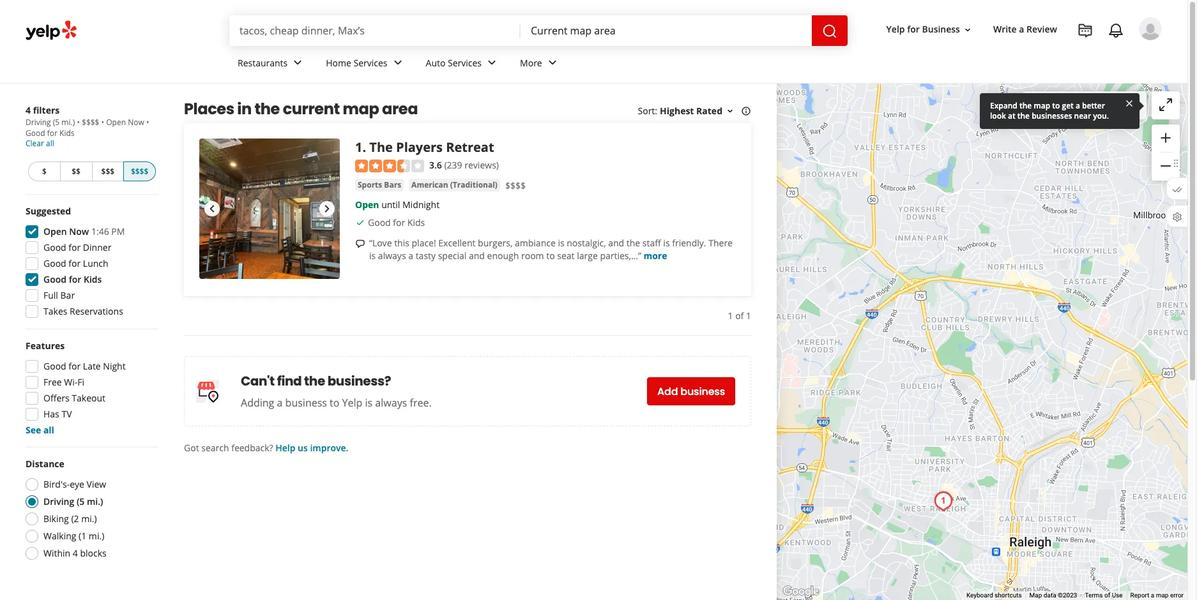 Task type: describe. For each thing, give the bounding box(es) containing it.
map for report a map error
[[1157, 593, 1169, 600]]

good down good for dinner in the left top of the page
[[43, 258, 66, 270]]

good up good for lunch
[[43, 242, 66, 254]]

tasty
[[416, 250, 436, 262]]

business
[[923, 23, 961, 35]]

clear all link
[[26, 138, 54, 149]]

a inside "expand the map to get a better look at the businesses near you."
[[1076, 100, 1081, 111]]

within
[[43, 548, 70, 560]]

1 vertical spatial 4
[[73, 548, 78, 560]]

business?
[[328, 373, 391, 391]]

3.6 (239 reviews)
[[430, 159, 499, 171]]

for down good for lunch
[[69, 274, 81, 286]]

us
[[298, 442, 308, 454]]

(traditional)
[[450, 180, 498, 191]]

the inside "love this place! excellent burgers, ambiance is nostalgic, and the staff is friendly. there is always a tasty special and enough room to seat large parties,…"
[[627, 237, 641, 250]]

auto services link
[[416, 46, 510, 83]]

report a map error
[[1131, 593, 1184, 600]]

large
[[577, 250, 598, 262]]

write
[[994, 23, 1017, 35]]

got
[[184, 442, 199, 454]]

24 chevron down v2 image for home services
[[390, 55, 406, 71]]

yelp for business
[[887, 23, 961, 35]]

for up wi-
[[69, 360, 81, 373]]

takes reservations
[[43, 306, 123, 318]]

kids inside 'group'
[[84, 274, 102, 286]]

none field "near"
[[531, 24, 802, 38]]

open for open until midnight
[[355, 199, 379, 211]]

write a review
[[994, 23, 1058, 35]]

use
[[1113, 593, 1123, 600]]

sports bars link
[[355, 179, 404, 192]]

close image
[[1125, 98, 1135, 109]]

seat
[[558, 250, 575, 262]]

mi.) for (1
[[89, 531, 104, 543]]

1 vertical spatial kids
[[408, 217, 425, 229]]

for down open until midnight
[[393, 217, 405, 229]]

$$$$ button
[[124, 162, 156, 182]]

look
[[991, 111, 1007, 121]]

16 chevron down v2 image for yelp for business
[[963, 25, 973, 35]]

is up the "seat"
[[558, 237, 565, 250]]

midnight
[[403, 199, 440, 211]]

map
[[1030, 593, 1043, 600]]

mi.) for (5
[[87, 496, 103, 508]]

group containing features
[[22, 340, 159, 437]]

1 horizontal spatial business
[[681, 384, 725, 399]]

previous image
[[205, 201, 220, 217]]

offers takeout
[[43, 392, 105, 405]]

map for expand the map to get a better look at the businesses near you.
[[1034, 100, 1051, 111]]

review
[[1027, 23, 1058, 35]]

see all
[[26, 424, 54, 437]]

parties,…"
[[600, 250, 642, 262]]

the players retreat image inside map region
[[931, 489, 957, 514]]

highest rated button
[[660, 105, 736, 117]]

good up full
[[43, 274, 66, 286]]

always inside can't find the business? adding a business to yelp is always free.
[[375, 396, 407, 410]]

1 horizontal spatial (5
[[77, 496, 85, 508]]

room
[[522, 250, 544, 262]]

takes
[[43, 306, 67, 318]]

sports
[[358, 180, 382, 191]]

american
[[412, 180, 449, 191]]

a right report
[[1152, 593, 1155, 600]]

map for search as map moves
[[1091, 99, 1110, 112]]

full bar
[[43, 290, 75, 302]]

terms
[[1086, 593, 1104, 600]]

ambiance
[[515, 237, 556, 250]]

24 chevron down v2 image for auto services
[[485, 55, 500, 71]]

better
[[1083, 100, 1106, 111]]

$
[[42, 166, 47, 177]]

lunch
[[83, 258, 108, 270]]

has
[[43, 408, 59, 421]]

more
[[520, 57, 542, 69]]

enough
[[487, 250, 519, 262]]

3.6 star rating image
[[355, 160, 424, 173]]

for down good for dinner in the left top of the page
[[69, 258, 81, 270]]

1 for 1 . the players retreat
[[355, 139, 363, 156]]

good for late night
[[43, 360, 126, 373]]

kids inside "4 filters driving (5 mi.) • $$$$ • open now • good for kids clear all"
[[59, 128, 74, 139]]

good for kids inside 'group'
[[43, 274, 102, 286]]

places
[[184, 98, 234, 120]]

you.
[[1094, 111, 1110, 121]]

$$$
[[101, 166, 115, 177]]

the
[[370, 139, 393, 156]]

4 filters driving (5 mi.) • $$$$ • open now • good for kids clear all
[[26, 104, 149, 149]]

filters
[[33, 104, 60, 116]]

1 • from the left
[[77, 117, 80, 128]]

is right staff
[[664, 237, 670, 250]]

1:46
[[91, 226, 109, 238]]

16 checkmark v2 image
[[355, 218, 366, 228]]

driving inside "4 filters driving (5 mi.) • $$$$ • open now • good for kids clear all"
[[26, 117, 51, 128]]

features
[[26, 340, 65, 352]]

to inside "expand the map to get a better look at the businesses near you."
[[1053, 100, 1061, 111]]

improve.
[[310, 442, 349, 454]]

home services link
[[316, 46, 416, 83]]

restaurants link
[[228, 46, 316, 83]]

yelp for business button
[[882, 18, 979, 41]]

data
[[1044, 593, 1057, 600]]

2 horizontal spatial $$$$
[[506, 180, 526, 192]]

$$
[[72, 166, 81, 177]]

always inside "love this place! excellent burgers, ambiance is nostalgic, and the staff is friendly. there is always a tasty special and enough room to seat large parties,…"
[[378, 250, 406, 262]]

full
[[43, 290, 58, 302]]

none field find
[[240, 24, 511, 38]]

for inside "4 filters driving (5 mi.) • $$$$ • open now • good for kids clear all"
[[47, 128, 57, 139]]

a right 'write'
[[1020, 23, 1025, 35]]

group containing suggested
[[22, 205, 159, 322]]

good up free
[[43, 360, 66, 373]]

a inside can't find the business? adding a business to yelp is always free.
[[277, 396, 283, 410]]

highest
[[660, 105, 694, 117]]

has tv
[[43, 408, 72, 421]]

get
[[1063, 100, 1074, 111]]

burgers,
[[478, 237, 513, 250]]

$$ button
[[60, 162, 92, 182]]

all inside "4 filters driving (5 mi.) • $$$$ • open now • good for kids clear all"
[[46, 138, 54, 149]]

night
[[103, 360, 126, 373]]

next image
[[320, 201, 335, 217]]

cj b. image
[[1140, 17, 1163, 40]]

business categories element
[[228, 46, 1163, 83]]

map region
[[615, 39, 1198, 601]]

near
[[1075, 111, 1092, 121]]

reservations
[[70, 306, 123, 318]]

services for home services
[[354, 57, 388, 69]]

takeout
[[72, 392, 105, 405]]

2 • from the left
[[101, 117, 104, 128]]

shortcuts
[[995, 593, 1022, 600]]

search
[[1049, 99, 1077, 112]]

distance
[[26, 458, 64, 470]]

$ button
[[28, 162, 60, 182]]

eye
[[70, 479, 84, 491]]

notifications image
[[1109, 23, 1124, 38]]

blocks
[[80, 548, 107, 560]]

biking
[[43, 513, 69, 525]]

sort:
[[638, 105, 658, 117]]

services for auto services
[[448, 57, 482, 69]]

wi-
[[64, 376, 78, 389]]



Task type: vqa. For each thing, say whether or not it's contained in the screenshot.
business inside Can't find the business? Adding a business to Yelp is always free.
yes



Task type: locate. For each thing, give the bounding box(es) containing it.
of for 1
[[736, 310, 744, 322]]

option group
[[22, 458, 159, 564]]

view
[[87, 479, 106, 491]]

suggested
[[26, 205, 71, 217]]

1 horizontal spatial 24 chevron down v2 image
[[390, 55, 406, 71]]

16 chevron down v2 image
[[963, 25, 973, 35], [725, 106, 736, 116]]

4 down walking (1 mi.)
[[73, 548, 78, 560]]

1 horizontal spatial •
[[101, 117, 104, 128]]

got search feedback? help us improve.
[[184, 442, 349, 454]]

late
[[83, 360, 101, 373]]

expand the map to get a better look at the businesses near you. tooltip
[[980, 93, 1140, 129]]

option group containing distance
[[22, 458, 159, 564]]

1 vertical spatial (5
[[77, 496, 85, 508]]

16 speech v2 image
[[355, 239, 366, 249]]

services right auto
[[448, 57, 482, 69]]

all inside 'group'
[[43, 424, 54, 437]]

map
[[343, 98, 379, 120], [1091, 99, 1110, 112], [1034, 100, 1051, 111], [1157, 593, 1169, 600]]

a left tasty
[[409, 250, 414, 262]]

add business link
[[648, 378, 736, 406]]

good
[[26, 128, 45, 139], [368, 217, 391, 229], [43, 242, 66, 254], [43, 258, 66, 270], [43, 274, 66, 286], [43, 360, 66, 373]]

to
[[1053, 100, 1061, 111], [547, 250, 555, 262], [330, 396, 340, 410]]

3 24 chevron down v2 image from the left
[[485, 55, 500, 71]]

mi.) for (2
[[81, 513, 97, 525]]

• up $$
[[77, 117, 80, 128]]

to down business?
[[330, 396, 340, 410]]

0 horizontal spatial kids
[[59, 128, 74, 139]]

$$$$ inside button
[[131, 166, 148, 177]]

$$$ button
[[92, 162, 124, 182]]

for left business
[[908, 23, 920, 35]]

american (traditional) button
[[409, 179, 500, 192]]

2 24 chevron down v2 image from the left
[[390, 55, 406, 71]]

1 horizontal spatial 1
[[728, 310, 733, 322]]

16 info v2 image
[[741, 106, 752, 116]]

places in the current map area
[[184, 98, 418, 120]]

google image
[[780, 584, 823, 601]]

1 services from the left
[[354, 57, 388, 69]]

1 vertical spatial the players retreat image
[[931, 489, 957, 514]]

0 vertical spatial yelp
[[887, 23, 905, 35]]

1 vertical spatial good for kids
[[43, 274, 102, 286]]

0 vertical spatial (5
[[53, 117, 60, 128]]

for up good for lunch
[[69, 242, 81, 254]]

open inside "4 filters driving (5 mi.) • $$$$ • open now • good for kids clear all"
[[106, 117, 126, 128]]

to inside "love this place! excellent burgers, ambiance is nostalgic, and the staff is friendly. there is always a tasty special and enough room to seat large parties,…"
[[547, 250, 555, 262]]

0 horizontal spatial 24 chevron down v2 image
[[290, 55, 306, 71]]

1 horizontal spatial 16 chevron down v2 image
[[963, 25, 973, 35]]

1 . the players retreat
[[355, 139, 494, 156]]

None field
[[240, 24, 511, 38], [531, 24, 802, 38]]

2 vertical spatial to
[[330, 396, 340, 410]]

adding
[[241, 396, 274, 410]]

$$$$ inside "4 filters driving (5 mi.) • $$$$ • open now • good for kids clear all"
[[82, 117, 99, 128]]

1 for 1 of 1
[[728, 310, 733, 322]]

1 vertical spatial all
[[43, 424, 54, 437]]

(239
[[445, 159, 463, 171]]

good for lunch
[[43, 258, 108, 270]]

search
[[201, 442, 229, 454]]

businesses
[[1032, 111, 1073, 121]]

driving
[[26, 117, 51, 128], [43, 496, 74, 508]]

tv
[[62, 408, 72, 421]]

business down the find
[[285, 396, 327, 410]]

group
[[1152, 125, 1181, 181], [22, 205, 159, 322], [22, 340, 159, 437]]

1 horizontal spatial kids
[[84, 274, 102, 286]]

24 chevron down v2 image inside the restaurants 'link'
[[290, 55, 306, 71]]

1 horizontal spatial yelp
[[887, 23, 905, 35]]

1 vertical spatial driving
[[43, 496, 74, 508]]

all right clear
[[46, 138, 54, 149]]

1 horizontal spatial $$$$
[[131, 166, 148, 177]]

the players retreat link
[[370, 139, 494, 156]]

none field up home services link
[[240, 24, 511, 38]]

©2023
[[1059, 593, 1078, 600]]

services right home
[[354, 57, 388, 69]]

1 vertical spatial $$$$
[[131, 166, 148, 177]]

2 vertical spatial $$$$
[[506, 180, 526, 192]]

1 of 1
[[728, 310, 752, 322]]

1 horizontal spatial open
[[106, 117, 126, 128]]

24 chevron down v2 image for restaurants
[[290, 55, 306, 71]]

write a review link
[[989, 18, 1063, 41]]

1 horizontal spatial to
[[547, 250, 555, 262]]

0 vertical spatial and
[[609, 237, 625, 250]]

Find text field
[[240, 24, 511, 38]]

16 chevron down v2 image inside highest rated popup button
[[725, 106, 736, 116]]

0 horizontal spatial the players retreat image
[[199, 139, 340, 279]]

2 vertical spatial open
[[43, 226, 67, 238]]

2 vertical spatial kids
[[84, 274, 102, 286]]

within 4 blocks
[[43, 548, 107, 560]]

until
[[382, 199, 400, 211]]

mi.) right (2
[[81, 513, 97, 525]]

1 none field from the left
[[240, 24, 511, 38]]

open up the $$$
[[106, 117, 126, 128]]

zoom in image
[[1159, 130, 1174, 146]]

as
[[1079, 99, 1089, 112]]

projects image
[[1078, 23, 1094, 38]]

a right adding
[[277, 396, 283, 410]]

feedback?
[[231, 442, 273, 454]]

can't
[[241, 373, 275, 391]]

to left the "seat"
[[547, 250, 555, 262]]

"love this place! excellent burgers, ambiance is nostalgic, and the staff is friendly. there is always a tasty special and enough room to seat large parties,…"
[[369, 237, 733, 262]]

free wi-fi
[[43, 376, 84, 389]]

business right 'add'
[[681, 384, 725, 399]]

open up 16 checkmark v2 'icon'
[[355, 199, 379, 211]]

1 vertical spatial yelp
[[342, 396, 363, 410]]

now up "$$$$" button
[[128, 117, 144, 128]]

now up good for dinner in the left top of the page
[[69, 226, 89, 238]]

16 chevron down v2 image for highest rated
[[725, 106, 736, 116]]

now inside 'group'
[[69, 226, 89, 238]]

0 horizontal spatial of
[[736, 310, 744, 322]]

expand map image
[[1159, 97, 1174, 112]]

none field up business categories element
[[531, 24, 802, 38]]

kids right the clear all link
[[59, 128, 74, 139]]

is down "love
[[369, 250, 376, 262]]

24 chevron down v2 image right "auto services"
[[485, 55, 500, 71]]

1 vertical spatial always
[[375, 396, 407, 410]]

16 chevron down v2 image inside yelp for business button
[[963, 25, 973, 35]]

see
[[26, 424, 41, 437]]

yelp
[[887, 23, 905, 35], [342, 396, 363, 410]]

0 horizontal spatial now
[[69, 226, 89, 238]]

mi.) right (1
[[89, 531, 104, 543]]

2 services from the left
[[448, 57, 482, 69]]

for right clear
[[47, 128, 57, 139]]

0 vertical spatial always
[[378, 250, 406, 262]]

1 vertical spatial now
[[69, 226, 89, 238]]

0 horizontal spatial •
[[77, 117, 80, 128]]

1 vertical spatial 16 chevron down v2 image
[[725, 106, 736, 116]]

driving down filters
[[26, 117, 51, 128]]

24 chevron down v2 image inside auto services link
[[485, 55, 500, 71]]

bars
[[384, 180, 401, 191]]

good inside "4 filters driving (5 mi.) • $$$$ • open now • good for kids clear all"
[[26, 128, 45, 139]]

map left get on the right top of page
[[1034, 100, 1051, 111]]

0 vertical spatial all
[[46, 138, 54, 149]]

2 horizontal spatial 24 chevron down v2 image
[[485, 55, 500, 71]]

yelp inside button
[[887, 23, 905, 35]]

the inside can't find the business? adding a business to yelp is always free.
[[304, 373, 325, 391]]

$$$$ up $$ button at left top
[[82, 117, 99, 128]]

1 horizontal spatial 4
[[73, 548, 78, 560]]

24 chevron down v2 image inside home services link
[[390, 55, 406, 71]]

yelp inside can't find the business? adding a business to yelp is always free.
[[342, 396, 363, 410]]

16 chevron down v2 image left 16 info v2 icon
[[725, 106, 736, 116]]

3 • from the left
[[146, 117, 149, 128]]

0 horizontal spatial none field
[[240, 24, 511, 38]]

1 horizontal spatial of
[[1105, 593, 1111, 600]]

2 vertical spatial group
[[22, 340, 159, 437]]

place!
[[412, 237, 436, 250]]

16 chevron down v2 image right business
[[963, 25, 973, 35]]

0 vertical spatial driving
[[26, 117, 51, 128]]

0 horizontal spatial (5
[[53, 117, 60, 128]]

0 vertical spatial the players retreat image
[[199, 139, 340, 279]]

map data ©2023
[[1030, 593, 1078, 600]]

0 horizontal spatial open
[[43, 226, 67, 238]]

map left the error
[[1157, 593, 1169, 600]]

auto
[[426, 57, 446, 69]]

1 horizontal spatial none field
[[531, 24, 802, 38]]

american (traditional) link
[[409, 179, 500, 192]]

24 chevron down v2 image
[[290, 55, 306, 71], [390, 55, 406, 71], [485, 55, 500, 71]]

2 none field from the left
[[531, 24, 802, 38]]

0 horizontal spatial to
[[330, 396, 340, 410]]

0 vertical spatial now
[[128, 117, 144, 128]]

slideshow element
[[199, 139, 340, 279]]

0 vertical spatial 16 chevron down v2 image
[[963, 25, 973, 35]]

business inside can't find the business? adding a business to yelp is always free.
[[285, 396, 327, 410]]

• up $$$ button
[[101, 117, 104, 128]]

mi.) up $$ button at left top
[[62, 117, 75, 128]]

home
[[326, 57, 351, 69]]

(5
[[53, 117, 60, 128], [77, 496, 85, 508]]

2 horizontal spatial open
[[355, 199, 379, 211]]

1 vertical spatial to
[[547, 250, 555, 262]]

0 vertical spatial kids
[[59, 128, 74, 139]]

(5 down the "eye"
[[77, 496, 85, 508]]

0 horizontal spatial 1
[[355, 139, 363, 156]]

highest rated
[[660, 105, 723, 117]]

0 horizontal spatial 16 chevron down v2 image
[[725, 106, 736, 116]]

yelp down business?
[[342, 396, 363, 410]]

good for kids down good for lunch
[[43, 274, 102, 286]]

business
[[681, 384, 725, 399], [285, 396, 327, 410]]

always down this
[[378, 250, 406, 262]]

a inside "love this place! excellent burgers, ambiance is nostalgic, and the staff is friendly. there is always a tasty special and enough room to seat large parties,…"
[[409, 250, 414, 262]]

mi.) down view
[[87, 496, 103, 508]]

and down burgers,
[[469, 250, 485, 262]]

1 horizontal spatial now
[[128, 117, 144, 128]]

dinner
[[83, 242, 111, 254]]

map inside "expand the map to get a better look at the businesses near you."
[[1034, 100, 1051, 111]]

24 chevron down v2 image
[[545, 55, 560, 71]]

1 horizontal spatial good for kids
[[368, 217, 425, 229]]

to inside can't find the business? adding a business to yelp is always free.
[[330, 396, 340, 410]]

good down filters
[[26, 128, 45, 139]]

good right 16 checkmark v2 'icon'
[[368, 217, 391, 229]]

1 vertical spatial group
[[22, 205, 159, 322]]

zoom out image
[[1159, 159, 1174, 174]]

area
[[382, 98, 418, 120]]

None search field
[[229, 15, 851, 46]]

4 left filters
[[26, 104, 31, 116]]

1 vertical spatial and
[[469, 250, 485, 262]]

0 vertical spatial $$$$
[[82, 117, 99, 128]]

1 vertical spatial of
[[1105, 593, 1111, 600]]

bird's-eye view
[[43, 479, 106, 491]]

0 vertical spatial to
[[1053, 100, 1061, 111]]

for inside button
[[908, 23, 920, 35]]

(5 down filters
[[53, 117, 60, 128]]

0 horizontal spatial 4
[[26, 104, 31, 116]]

a right get on the right top of page
[[1076, 100, 1081, 111]]

open for open now 1:46 pm
[[43, 226, 67, 238]]

$$$$ right (traditional)
[[506, 180, 526, 192]]

biking (2 mi.)
[[43, 513, 97, 525]]

in
[[237, 98, 252, 120]]

special
[[438, 250, 467, 262]]

kids down lunch
[[84, 274, 102, 286]]

staff
[[643, 237, 661, 250]]

1 horizontal spatial and
[[609, 237, 625, 250]]

all right 'see'
[[43, 424, 54, 437]]

driving down bird's-
[[43, 496, 74, 508]]

report
[[1131, 593, 1150, 600]]

restaurants
[[238, 57, 288, 69]]

0 horizontal spatial yelp
[[342, 396, 363, 410]]

• up "$$$$" button
[[146, 117, 149, 128]]

0 horizontal spatial business
[[285, 396, 327, 410]]

always left free.
[[375, 396, 407, 410]]

see all button
[[26, 424, 54, 437]]

0 vertical spatial open
[[106, 117, 126, 128]]

2 horizontal spatial •
[[146, 117, 149, 128]]

0 vertical spatial of
[[736, 310, 744, 322]]

bar
[[60, 290, 75, 302]]

2 horizontal spatial 1
[[747, 310, 752, 322]]

and up parties,…"
[[609, 237, 625, 250]]

pm
[[111, 226, 125, 238]]

$$$$ right the $$$
[[131, 166, 148, 177]]

24 chevron down v2 image left auto
[[390, 55, 406, 71]]

error
[[1171, 593, 1184, 600]]

1
[[355, 139, 363, 156], [728, 310, 733, 322], [747, 310, 752, 322]]

walking
[[43, 531, 76, 543]]

to left get on the right top of page
[[1053, 100, 1061, 111]]

(5 inside "4 filters driving (5 mi.) • $$$$ • open now • good for kids clear all"
[[53, 117, 60, 128]]

0 horizontal spatial services
[[354, 57, 388, 69]]

user actions element
[[877, 16, 1181, 95]]

0 vertical spatial group
[[1152, 125, 1181, 181]]

0 horizontal spatial good for kids
[[43, 274, 102, 286]]

of for terms
[[1105, 593, 1111, 600]]

24 chevron down v2 image right the restaurants
[[290, 55, 306, 71]]

1 horizontal spatial services
[[448, 57, 482, 69]]

report a map error link
[[1131, 593, 1184, 600]]

2 horizontal spatial to
[[1053, 100, 1061, 111]]

search image
[[823, 23, 838, 39]]

0 horizontal spatial and
[[469, 250, 485, 262]]

keyboard shortcuts
[[967, 593, 1022, 600]]

map up . at the top
[[343, 98, 379, 120]]

the players retreat image
[[199, 139, 340, 279], [931, 489, 957, 514]]

reviews)
[[465, 159, 499, 171]]

is down business?
[[365, 396, 373, 410]]

open down suggested
[[43, 226, 67, 238]]

keyboard shortcuts button
[[967, 592, 1022, 601]]

there
[[709, 237, 733, 250]]

4 inside "4 filters driving (5 mi.) • $$$$ • open now • good for kids clear all"
[[26, 104, 31, 116]]

is inside can't find the business? adding a business to yelp is always free.
[[365, 396, 373, 410]]

free.
[[410, 396, 432, 410]]

mi.) inside "4 filters driving (5 mi.) • $$$$ • open now • good for kids clear all"
[[62, 117, 75, 128]]

now inside "4 filters driving (5 mi.) • $$$$ • open now • good for kids clear all"
[[128, 117, 144, 128]]

clear
[[26, 138, 44, 149]]

1 vertical spatial open
[[355, 199, 379, 211]]

good for kids down open until midnight
[[368, 217, 425, 229]]

0 vertical spatial good for kids
[[368, 217, 425, 229]]

services
[[354, 57, 388, 69], [448, 57, 482, 69]]

0 vertical spatial 4
[[26, 104, 31, 116]]

retreat
[[446, 139, 494, 156]]

2 horizontal spatial kids
[[408, 217, 425, 229]]

excellent
[[439, 237, 476, 250]]

Near text field
[[531, 24, 802, 38]]

1 24 chevron down v2 image from the left
[[290, 55, 306, 71]]

0 horizontal spatial $$$$
[[82, 117, 99, 128]]

yelp left business
[[887, 23, 905, 35]]

is
[[558, 237, 565, 250], [664, 237, 670, 250], [369, 250, 376, 262], [365, 396, 373, 410]]

kids down midnight
[[408, 217, 425, 229]]

1 horizontal spatial the players retreat image
[[931, 489, 957, 514]]

map right the as
[[1091, 99, 1110, 112]]

terms of use link
[[1086, 593, 1123, 600]]

can't find the business? adding a business to yelp is always free.
[[241, 373, 432, 410]]

open now 1:46 pm
[[43, 226, 125, 238]]



